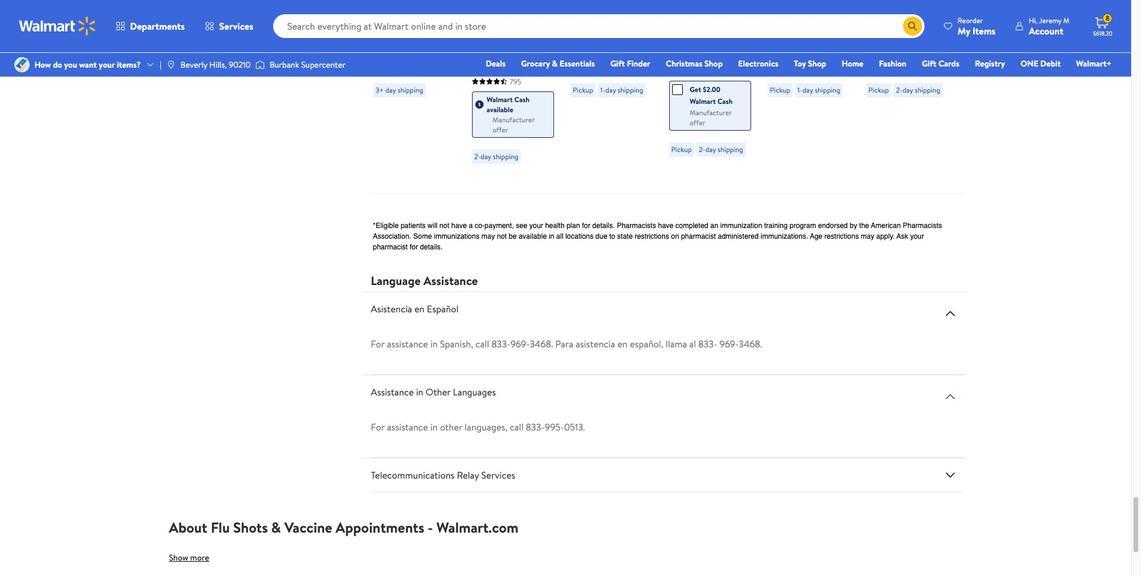 Task type: locate. For each thing, give the bounding box(es) containing it.
supplement inside '$5.34 53.4 ¢/ea emergen-c 1000mg vitamin c powder, with antioxidants, b vitamins and electrolytes for immune support, caffeine free vitamin c supplement fizzy drink mix, super orange flavor - 10 count'
[[866, 140, 916, 153]]

powder, left '8261'
[[373, 74, 406, 87]]

 image
[[14, 57, 30, 72]]

count right 60
[[584, 74, 610, 87]]

(packaging
[[507, 111, 552, 124]]

1 vertical spatial count
[[866, 179, 892, 192]]

services up 90210
[[219, 20, 253, 33]]

powder, right home
[[866, 48, 899, 61]]

shipping down vary)
[[493, 151, 519, 161]]

1 horizontal spatial manufacturer offer
[[690, 108, 732, 128]]

0 horizontal spatial offer
[[493, 125, 508, 135]]

0 vertical spatial services
[[219, 20, 253, 33]]

other
[[440, 421, 463, 434]]

¢/ea inside now $10.99 $13.42 26.2 ¢/ea airborne assorted fruit flavored gummies, 42 count - 750mg of vitamin c and minerals & herbs immune support (packaging may vary)
[[514, 18, 530, 30]]

deals link
[[481, 57, 511, 70]]

1 vertical spatial services
[[481, 469, 516, 482]]

electronics
[[738, 58, 779, 70]]

assistance down assistance in other languages
[[387, 421, 428, 434]]

1 product group from the left
[[373, 0, 455, 189]]

flavor inside '$5.34 53.4 ¢/ea emergen-c 1000mg vitamin c powder, with antioxidants, b vitamins and electrolytes for immune support, caffeine free vitamin c supplement fizzy drink mix, super orange flavor - 10 count'
[[900, 166, 925, 179]]

1 horizontal spatial zinc
[[715, 35, 732, 48]]

1 horizontal spatial walmart
[[690, 96, 716, 106]]

0 vertical spatial supplement
[[373, 61, 423, 74]]

shipping down soothing
[[815, 85, 841, 95]]

emergen- inside '$5.34 53.4 ¢/ea emergen-c 1000mg vitamin c powder, with antioxidants, b vitamins and electrolytes for immune support, caffeine free vitamin c supplement fizzy drink mix, super orange flavor - 10 count'
[[866, 22, 907, 35]]

2-day shipping down e
[[699, 144, 744, 155]]

languages,
[[465, 421, 508, 434]]

departments
[[130, 20, 185, 33]]

telecommunications relay services
[[371, 469, 516, 482]]

0 horizontal spatial and
[[481, 85, 496, 98]]

manufacturer down minerals at the left top of page
[[493, 114, 535, 125]]

& inside now $10.99 $13.42 26.2 ¢/ea airborne assorted fruit flavored gummies, 42 count - 750mg of vitamin c and minerals & herbs immune support (packaging may vary)
[[535, 85, 541, 98]]

2 elderberry from the top
[[669, 153, 713, 166]]

1 horizontal spatial gift
[[922, 58, 937, 70]]

assistance in other languages
[[371, 386, 496, 399]]

en
[[415, 302, 425, 316], [618, 337, 628, 351]]

cash inside 'walmart cash available'
[[515, 94, 530, 104]]

c
[[414, 22, 421, 35], [907, 22, 914, 35], [936, 35, 943, 48], [407, 48, 414, 61], [703, 48, 710, 61], [472, 85, 479, 98], [707, 127, 714, 140], [900, 127, 907, 140]]

1 gift from the left
[[611, 58, 625, 70]]

call right spanish,
[[476, 337, 489, 351]]

0 horizontal spatial cash
[[515, 94, 530, 104]]

1 vertical spatial supplement
[[866, 140, 916, 153]]

count inside '$5.34 53.4 ¢/ea emergen-c 1000mg vitamin c powder, with antioxidants, b vitamins and electrolytes for immune support, caffeine free vitamin c supplement fizzy drink mix, super orange flavor - 10 count'
[[866, 179, 892, 192]]

0 vertical spatial vitamins
[[866, 74, 902, 87]]

2 969- from the left
[[720, 337, 739, 351]]

shop inside toy shop link
[[808, 58, 827, 70]]

- left 10
[[927, 166, 931, 179]]

$618.20
[[1094, 29, 1113, 37]]

herbs
[[472, 98, 497, 111]]

0 vertical spatial assistance
[[424, 273, 478, 289]]

powder, inside "$14.44 48.1 ¢/ea emergen-c immune plus vitamin c supplement powder, raspberry, 30 ct"
[[373, 74, 406, 87]]

1 horizontal spatial services
[[481, 469, 516, 482]]

30
[[373, 87, 384, 100]]

para
[[556, 337, 574, 351]]

language assistance
[[371, 273, 478, 289]]

- left 750mg
[[472, 72, 476, 85]]

gift finder
[[611, 58, 651, 70]]

support
[[669, 74, 702, 87], [472, 111, 505, 124]]

immune left free
[[866, 100, 900, 114]]

$8.38 14.0 ¢/ea equate non gmo vegetarian gummies, black elderberry, 50 mg, 60 count
[[571, 4, 647, 87]]

0 horizontal spatial powder,
[[373, 74, 406, 87]]

cash
[[515, 94, 530, 104], [718, 96, 733, 106]]

0 vertical spatial powder,
[[866, 48, 899, 61]]

walmart.com
[[437, 517, 519, 538]]

& right minerals at the left top of page
[[535, 85, 541, 98]]

1 horizontal spatial 1-day shipping
[[798, 85, 841, 95]]

0 horizontal spatial airborne
[[472, 32, 508, 46]]

support inside the $14.12 28.2 ¢/ea airborne elderberry   zinc & vitamin c gummies for adults, immune support vitamin d & zinc gummies with powerful antioxidant vitamins c d & e - 50 gummies, elderberry flavor
[[669, 74, 702, 87]]

airborne
[[669, 22, 706, 35], [472, 32, 508, 46]]

about
[[169, 517, 207, 538]]

immune inside '$5.34 53.4 ¢/ea emergen-c 1000mg vitamin c powder, with antioxidants, b vitamins and electrolytes for immune support, caffeine free vitamin c supplement fizzy drink mix, super orange flavor - 10 count'
[[866, 100, 900, 114]]

0 horizontal spatial assistance
[[371, 386, 414, 399]]

offer down "powerful"
[[690, 118, 706, 128]]

1 horizontal spatial 969-
[[720, 337, 739, 351]]

& left the get
[[669, 87, 676, 100]]

1 horizontal spatial 3468.
[[739, 337, 763, 351]]

3468. right al
[[739, 337, 763, 351]]

pickup down the 'elderberry,'
[[573, 85, 594, 95]]

1 horizontal spatial and
[[904, 74, 919, 87]]

2- down may at the top left of the page
[[474, 151, 481, 161]]

oz
[[825, 74, 834, 87]]

beverly
[[181, 59, 207, 71]]

powerful
[[689, 100, 726, 114]]

1 vertical spatial zinc
[[678, 87, 695, 100]]

3468.
[[530, 337, 553, 351], [739, 337, 763, 351]]

emergen- inside "$14.44 48.1 ¢/ea emergen-c immune plus vitamin c supplement powder, raspberry, 30 ct"
[[373, 22, 414, 35]]

0 horizontal spatial 50
[[619, 61, 630, 74]]

Walmart Site-Wide search field
[[273, 14, 925, 38]]

emergen- for $14.44
[[373, 22, 414, 35]]

0 vertical spatial support
[[669, 74, 702, 87]]

about flu shots & vaccine appointments - walmart.com
[[169, 517, 519, 538]]

0 horizontal spatial 1-
[[601, 85, 606, 95]]

1- for $11.53
[[798, 85, 803, 95]]

orange
[[866, 166, 898, 179]]

833- left 0513.
[[526, 421, 545, 434]]

essentials
[[560, 58, 595, 70]]

0 vertical spatial assistance
[[387, 337, 428, 351]]

emergen- down "$5.34"
[[866, 22, 907, 35]]

shop for christmas shop
[[705, 58, 723, 70]]

2 vertical spatial in
[[431, 421, 438, 434]]

3468. left the para
[[530, 337, 553, 351]]

airborne inside now $10.99 $13.42 26.2 ¢/ea airborne assorted fruit flavored gummies, 42 count - 750mg of vitamin c and minerals & herbs immune support (packaging may vary)
[[472, 32, 508, 46]]

manufacturer for now $10.99
[[493, 114, 535, 125]]

grocery
[[521, 58, 550, 70]]

1 vertical spatial d
[[716, 127, 723, 140]]

0 horizontal spatial flavor
[[715, 153, 741, 166]]

1 horizontal spatial assistance
[[424, 273, 478, 289]]

1 1-day shipping from the left
[[601, 85, 644, 95]]

2 horizontal spatial gummies,
[[682, 140, 723, 153]]

airborne down $14.12
[[669, 22, 706, 35]]

d left e
[[716, 127, 723, 140]]

1 horizontal spatial 1-
[[798, 85, 803, 95]]

walmart down the get
[[690, 96, 716, 106]]

1 horizontal spatial en
[[618, 337, 628, 351]]

1 vertical spatial en
[[618, 337, 628, 351]]

2-day shipping up support,
[[896, 85, 941, 95]]

in left other
[[416, 386, 424, 399]]

vitamins inside the $14.12 28.2 ¢/ea airborne elderberry   zinc & vitamin c gummies for adults, immune support vitamin d & zinc gummies with powerful antioxidant vitamins c d & e - 50 gummies, elderberry flavor
[[669, 127, 705, 140]]

gummies, inside the $14.12 28.2 ¢/ea airborne elderberry   zinc & vitamin c gummies for adults, immune support vitamin d & zinc gummies with powerful antioxidant vitamins c d & e - 50 gummies, elderberry flavor
[[682, 140, 723, 153]]

now $10.99 $13.42 26.2 ¢/ea airborne assorted fruit flavored gummies, 42 count - 750mg of vitamin c and minerals & herbs immune support (packaging may vary)
[[472, 4, 552, 137]]

1 assistance from the top
[[387, 337, 428, 351]]

1-day shipping down 555
[[601, 85, 644, 95]]

 image right 90210
[[255, 59, 265, 71]]

home link
[[837, 57, 869, 70]]

2 horizontal spatial 2-
[[896, 85, 903, 95]]

beverly hills, 90210
[[181, 59, 251, 71]]

1- left 0.5
[[798, 85, 803, 95]]

pickup down spray
[[770, 85, 791, 95]]

for
[[669, 61, 683, 74], [371, 337, 385, 351], [371, 421, 385, 434]]

1 vertical spatial powder,
[[373, 74, 406, 87]]

1 horizontal spatial 833-
[[526, 421, 545, 434]]

6 product group from the left
[[866, 0, 948, 192]]

and left 'b'
[[904, 74, 919, 87]]

manufacturer down get $2.00 walmart cash
[[690, 108, 732, 118]]

asistencia
[[576, 337, 615, 351]]

750mg
[[478, 72, 507, 85]]

1 vertical spatial gummies
[[697, 87, 736, 100]]

1 horizontal spatial count
[[866, 179, 892, 192]]

elderberry down antioxidant
[[669, 153, 713, 166]]

¢/ea for $8.38
[[617, 5, 633, 17]]

supplement up 3+ day shipping
[[373, 61, 423, 74]]

mix,
[[891, 153, 908, 166]]

manufacturer offer down minerals at the left top of page
[[493, 114, 535, 135]]

with for $5.34
[[902, 48, 919, 61]]

0 horizontal spatial shop
[[705, 58, 723, 70]]

¢/ea right 53.4
[[915, 5, 931, 17]]

1 vertical spatial for
[[371, 337, 385, 351]]

0 vertical spatial zinc
[[715, 35, 732, 48]]

items?
[[117, 59, 141, 71]]

asistencia en español image
[[944, 307, 958, 321]]

0 horizontal spatial d
[[716, 127, 723, 140]]

0 vertical spatial call
[[476, 337, 489, 351]]

2- down antioxidant
[[699, 144, 706, 155]]

2 3468. from the left
[[739, 337, 763, 351]]

0 vertical spatial in
[[431, 337, 438, 351]]

for for for assistance in other languages, call 833-995-0513.
[[371, 421, 385, 434]]

1 horizontal spatial call
[[510, 421, 524, 434]]

¢/ea right 28.2
[[718, 5, 734, 17]]

1 horizontal spatial supplement
[[866, 140, 916, 153]]

1 horizontal spatial  image
[[255, 59, 265, 71]]

4 product group from the left
[[669, 0, 751, 189]]

1 horizontal spatial manufacturer
[[690, 108, 732, 118]]

¢/ea up assorted
[[514, 18, 530, 30]]

1 horizontal spatial powder,
[[866, 48, 899, 61]]

509
[[707, 66, 719, 76]]

shop
[[705, 58, 723, 70], [808, 58, 827, 70]]

0 horizontal spatial with
[[669, 100, 687, 114]]

0 horizontal spatial 969-
[[511, 337, 530, 351]]

1 horizontal spatial emergen-
[[866, 22, 907, 35]]

$14.12
[[669, 4, 696, 19]]

plus
[[409, 35, 426, 48]]

with inside $11.53 zicam extreme congestion relief no-drip nasal spray with soothing aloe vera 0.5 oz
[[793, 61, 810, 74]]

3 product group from the left
[[571, 0, 653, 189]]

assistance left other
[[371, 386, 414, 399]]

gift
[[611, 58, 625, 70], [922, 58, 937, 70]]

in left "other"
[[431, 421, 438, 434]]

want
[[79, 59, 97, 71]]

¢/ea right 48.1
[[425, 5, 441, 17]]

2 product group from the left
[[472, 0, 554, 189]]

walmart
[[487, 94, 513, 104], [690, 96, 716, 106]]

- inside now $10.99 $13.42 26.2 ¢/ea airborne assorted fruit flavored gummies, 42 count - 750mg of vitamin c and minerals & herbs immune support (packaging may vary)
[[472, 72, 476, 85]]

1 horizontal spatial 50
[[669, 140, 680, 153]]

2 horizontal spatial 833-
[[699, 337, 718, 351]]

walmart down 750mg
[[487, 94, 513, 104]]

833-
[[492, 337, 511, 351], [699, 337, 718, 351], [526, 421, 545, 434]]

1 horizontal spatial flavor
[[900, 166, 925, 179]]

grocery & essentials
[[521, 58, 595, 70]]

0 vertical spatial elderberry
[[669, 35, 713, 48]]

elderberry up christmas shop link
[[669, 35, 713, 48]]

product group containing $14.12
[[669, 0, 751, 189]]

in left spanish,
[[431, 337, 438, 351]]

immune left plus
[[373, 35, 407, 48]]

day down 555
[[606, 85, 616, 95]]

assistance
[[387, 337, 428, 351], [387, 421, 428, 434]]

offer for now
[[493, 125, 508, 135]]

vitamins down fashion
[[866, 74, 902, 87]]

1-day shipping down 505
[[798, 85, 841, 95]]

$14.44 48.1 ¢/ea emergen-c immune plus vitamin c supplement powder, raspberry, 30 ct
[[373, 4, 453, 100]]

1 horizontal spatial gummies,
[[571, 48, 612, 61]]

¢/ea for $14.44
[[425, 5, 441, 17]]

0 horizontal spatial gummies,
[[472, 59, 513, 72]]

 image right '|'
[[166, 60, 176, 70]]

0 vertical spatial for
[[669, 61, 683, 74]]

immune up $2.00
[[716, 61, 749, 74]]

1 horizontal spatial vitamins
[[866, 74, 902, 87]]

flavor left 10
[[900, 166, 925, 179]]

2 vertical spatial for
[[371, 421, 385, 434]]

0 horizontal spatial 2-day shipping
[[474, 151, 519, 161]]

1 vertical spatial assistance
[[387, 421, 428, 434]]

- right e
[[742, 127, 745, 140]]

you
[[64, 59, 77, 71]]

1000mg
[[866, 35, 900, 48]]

language
[[371, 273, 421, 289]]

¢/ea for $14.12
[[718, 5, 734, 17]]

2 gift from the left
[[922, 58, 937, 70]]

immune down the 795
[[499, 98, 532, 111]]

next slide for product carousel list image
[[925, 15, 953, 43]]

0 horizontal spatial en
[[415, 302, 425, 316]]

0 horizontal spatial support
[[472, 111, 505, 124]]

with inside '$5.34 53.4 ¢/ea emergen-c 1000mg vitamin c powder, with antioxidants, b vitamins and electrolytes for immune support, caffeine free vitamin c supplement fizzy drink mix, super orange flavor - 10 count'
[[902, 48, 919, 61]]

833- right al
[[699, 337, 718, 351]]

0 horizontal spatial emergen-
[[373, 22, 414, 35]]

0 vertical spatial en
[[415, 302, 425, 316]]

2 shop from the left
[[808, 58, 827, 70]]

2 1- from the left
[[798, 85, 803, 95]]

0 vertical spatial d
[[738, 74, 746, 87]]

walmart image
[[19, 17, 96, 36]]

0 horizontal spatial 3468.
[[530, 337, 553, 351]]

0 horizontal spatial walmart
[[487, 94, 513, 104]]

zinc
[[715, 35, 732, 48], [678, 87, 695, 100]]

shop inside christmas shop link
[[705, 58, 723, 70]]

for for for assistance in spanish, call 833-969-3468. para asistencia en español, llama al 833- 969-3468.
[[371, 337, 385, 351]]

2-day shipping down vary)
[[474, 151, 519, 161]]

for
[[918, 87, 930, 100]]

& right shots
[[271, 517, 281, 538]]

get $2.00 walmart cash walmart plus, element
[[672, 84, 741, 108]]

1-
[[601, 85, 606, 95], [798, 85, 803, 95]]

cards
[[939, 58, 960, 70]]

emergen-
[[373, 22, 414, 35], [866, 22, 907, 35]]

1 vertical spatial vitamins
[[669, 127, 705, 140]]

5 product group from the left
[[768, 0, 850, 189]]

debit
[[1041, 58, 1061, 70]]

$14.44
[[373, 4, 405, 19]]

1 horizontal spatial airborne
[[669, 22, 706, 35]]

Get $2.00 Walmart Cash checkbox
[[672, 84, 683, 95]]

gift cards link
[[917, 57, 965, 70]]

1 horizontal spatial with
[[793, 61, 810, 74]]

day right 3+
[[386, 85, 396, 95]]

telecommunications
[[371, 469, 455, 482]]

2 1-day shipping from the left
[[798, 85, 841, 95]]

2 assistance from the top
[[387, 421, 428, 434]]

in
[[431, 337, 438, 351], [416, 386, 424, 399], [431, 421, 438, 434]]

0 horizontal spatial supplement
[[373, 61, 423, 74]]

flavor down e
[[715, 153, 741, 166]]

¢/ea right "14.0"
[[617, 5, 633, 17]]

1 vertical spatial support
[[472, 111, 505, 124]]

vitamins down "powerful"
[[669, 127, 705, 140]]

and inside now $10.99 $13.42 26.2 ¢/ea airborne assorted fruit flavored gummies, 42 count - 750mg of vitamin c and minerals & herbs immune support (packaging may vary)
[[481, 85, 496, 98]]

¢/ea inside $8.38 14.0 ¢/ea equate non gmo vegetarian gummies, black elderberry, 50 mg, 60 count
[[617, 5, 633, 17]]

¢/ea inside "$14.44 48.1 ¢/ea emergen-c immune plus vitamin c supplement powder, raspberry, 30 ct"
[[425, 5, 441, 17]]

product group
[[373, 0, 455, 189], [472, 0, 554, 189], [571, 0, 653, 189], [669, 0, 751, 189], [768, 0, 850, 189], [866, 0, 948, 192]]

cash down the 795
[[515, 94, 530, 104]]

1 horizontal spatial cash
[[718, 96, 733, 106]]

assistance in other languages image
[[944, 390, 958, 404]]

shipping up support,
[[915, 85, 941, 95]]

- inside the $14.12 28.2 ¢/ea airborne elderberry   zinc & vitamin c gummies for adults, immune support vitamin d & zinc gummies with powerful antioxidant vitamins c d & e - 50 gummies, elderberry flavor
[[742, 127, 745, 140]]

1 969- from the left
[[511, 337, 530, 351]]

call right the languages,
[[510, 421, 524, 434]]

0 vertical spatial count
[[584, 74, 610, 87]]

assistance down asistencia en español
[[387, 337, 428, 351]]

gummies, inside now $10.99 $13.42 26.2 ¢/ea airborne assorted fruit flavored gummies, 42 count - 750mg of vitamin c and minerals & herbs immune support (packaging may vary)
[[472, 59, 513, 72]]

and up available
[[481, 85, 496, 98]]

b
[[922, 61, 928, 74]]

burbank supercenter
[[270, 59, 346, 71]]

& left e
[[725, 127, 732, 140]]

1 horizontal spatial offer
[[690, 118, 706, 128]]

1 shop from the left
[[705, 58, 723, 70]]

en left the español,
[[618, 337, 628, 351]]

supplement
[[373, 61, 423, 74], [866, 140, 916, 153]]

2 emergen- from the left
[[866, 22, 907, 35]]

supplement inside "$14.44 48.1 ¢/ea emergen-c immune plus vitamin c supplement powder, raspberry, 30 ct"
[[373, 61, 423, 74]]

with for $11.53
[[793, 61, 810, 74]]

969- right al
[[720, 337, 739, 351]]

electrolytes
[[866, 87, 916, 100]]

walmart inside get $2.00 walmart cash
[[690, 96, 716, 106]]

d down electronics
[[738, 74, 746, 87]]

assorted
[[511, 32, 548, 46]]

count down drink
[[866, 179, 892, 192]]

assistance up español
[[424, 273, 478, 289]]

services inside popup button
[[219, 20, 253, 33]]

2- down antioxidants,
[[896, 85, 903, 95]]

 image
[[255, 59, 265, 71], [166, 60, 176, 70]]

$8.38
[[571, 4, 596, 19]]

1 vertical spatial call
[[510, 421, 524, 434]]

1 emergen- from the left
[[373, 22, 414, 35]]

pickup for $5.34
[[869, 85, 889, 95]]

burbank
[[270, 59, 299, 71]]

and inside '$5.34 53.4 ¢/ea emergen-c 1000mg vitamin c powder, with antioxidants, b vitamins and electrolytes for immune support, caffeine free vitamin c supplement fizzy drink mix, super orange flavor - 10 count'
[[904, 74, 919, 87]]

airborne down $13.42
[[472, 32, 508, 46]]

¢/ea inside the $14.12 28.2 ¢/ea airborne elderberry   zinc & vitamin c gummies for adults, immune support vitamin d & zinc gummies with powerful antioxidant vitamins c d & e - 50 gummies, elderberry flavor
[[718, 5, 734, 17]]

gummies
[[712, 48, 751, 61], [697, 87, 736, 100]]

toy shop link
[[789, 57, 832, 70]]

1 horizontal spatial support
[[669, 74, 702, 87]]

0 vertical spatial 50
[[619, 61, 630, 74]]

manufacturer offer down get $2.00 walmart cash
[[690, 108, 732, 128]]

supplement down caffeine at the right top of the page
[[866, 140, 916, 153]]

0 horizontal spatial vitamins
[[669, 127, 705, 140]]

en left español
[[415, 302, 425, 316]]

christmas shop link
[[661, 57, 728, 70]]

emergen- down $14.44
[[373, 22, 414, 35]]

assistance
[[424, 273, 478, 289], [371, 386, 414, 399]]

services right relay on the bottom left
[[481, 469, 516, 482]]

pickup down antioxidants,
[[869, 85, 889, 95]]

cash down $2.00
[[718, 96, 733, 106]]

day down 505
[[803, 85, 813, 95]]

fashion
[[879, 58, 907, 70]]

offer right may at the top left of the page
[[493, 125, 508, 135]]

day down antioxidant
[[706, 144, 716, 155]]

0 horizontal spatial 1-day shipping
[[601, 85, 644, 95]]

¢/ea inside '$5.34 53.4 ¢/ea emergen-c 1000mg vitamin c powder, with antioxidants, b vitamins and electrolytes for immune support, caffeine free vitamin c supplement fizzy drink mix, super orange flavor - 10 count'
[[915, 5, 931, 17]]

1- down the 'elderberry,'
[[601, 85, 606, 95]]

1 1- from the left
[[601, 85, 606, 95]]

0 horizontal spatial manufacturer
[[493, 114, 535, 125]]

1 vertical spatial 50
[[669, 140, 680, 153]]

2 horizontal spatial with
[[902, 48, 919, 61]]

969- left the para
[[511, 337, 530, 351]]

0 horizontal spatial gift
[[611, 58, 625, 70]]

departments button
[[106, 12, 195, 40]]

and
[[904, 74, 919, 87], [481, 85, 496, 98]]

product group containing $5.34
[[866, 0, 948, 192]]

0 horizontal spatial  image
[[166, 60, 176, 70]]

995-
[[545, 421, 564, 434]]

raspberry,
[[409, 74, 453, 87]]

833- right spanish,
[[492, 337, 511, 351]]

in for español
[[431, 337, 438, 351]]

ct
[[386, 87, 397, 100]]



Task type: vqa. For each thing, say whether or not it's contained in the screenshot.
the time)
no



Task type: describe. For each thing, give the bounding box(es) containing it.
1 horizontal spatial 2-day shipping
[[699, 144, 744, 155]]

555
[[609, 66, 620, 76]]

other
[[426, 386, 451, 399]]

0 horizontal spatial call
[[476, 337, 489, 351]]

immune inside now $10.99 $13.42 26.2 ¢/ea airborne assorted fruit flavored gummies, 42 count - 750mg of vitamin c and minerals & herbs immune support (packaging may vary)
[[499, 98, 532, 111]]

now
[[472, 4, 493, 19]]

may
[[472, 124, 489, 137]]

vera
[[789, 74, 808, 87]]

c inside now $10.99 $13.42 26.2 ¢/ea airborne assorted fruit flavored gummies, 42 count - 750mg of vitamin c and minerals & herbs immune support (packaging may vary)
[[472, 85, 479, 98]]

¢/ea for $5.34
[[915, 5, 931, 17]]

0 horizontal spatial 2-
[[474, 151, 481, 161]]

shots
[[233, 517, 268, 538]]

powder, inside '$5.34 53.4 ¢/ea emergen-c 1000mg vitamin c powder, with antioxidants, b vitamins and electrolytes for immune support, caffeine free vitamin c supplement fizzy drink mix, super orange flavor - 10 count'
[[866, 48, 899, 61]]

items
[[973, 24, 996, 37]]

2 horizontal spatial 2-day shipping
[[896, 85, 941, 95]]

60
[[571, 74, 582, 87]]

gmo
[[621, 22, 644, 35]]

immune inside the $14.12 28.2 ¢/ea airborne elderberry   zinc & vitamin c gummies for adults, immune support vitamin d & zinc gummies with powerful antioxidant vitamins c d & e - 50 gummies, elderberry flavor
[[716, 61, 749, 74]]

$11.53
[[768, 4, 795, 19]]

antioxidants,
[[866, 61, 920, 74]]

your
[[99, 59, 115, 71]]

hi, jeremy m account
[[1029, 15, 1070, 37]]

my
[[958, 24, 971, 37]]

deals
[[486, 58, 506, 70]]

español,
[[630, 337, 664, 351]]

$5.34
[[866, 4, 893, 19]]

with inside the $14.12 28.2 ¢/ea airborne elderberry   zinc & vitamin c gummies for adults, immune support vitamin d & zinc gummies with powerful antioxidant vitamins c d & e - 50 gummies, elderberry flavor
[[669, 100, 687, 114]]

one
[[1021, 58, 1039, 70]]

adults,
[[685, 61, 714, 74]]

gift for gift cards
[[922, 58, 937, 70]]

airborne inside the $14.12 28.2 ¢/ea airborne elderberry   zinc & vitamin c gummies for adults, immune support vitamin d & zinc gummies with powerful antioxidant vitamins c d & e - 50 gummies, elderberry flavor
[[669, 22, 706, 35]]

26.2
[[497, 18, 512, 30]]

48.1
[[410, 5, 423, 17]]

0.5
[[810, 74, 823, 87]]

& right count
[[552, 58, 558, 70]]

walmart inside 'walmart cash available'
[[487, 94, 513, 104]]

llama
[[666, 337, 687, 351]]

show more
[[169, 552, 209, 564]]

vitamins inside '$5.34 53.4 ¢/ea emergen-c 1000mg vitamin c powder, with antioxidants, b vitamins and electrolytes for immune support, caffeine free vitamin c supplement fizzy drink mix, super orange flavor - 10 count'
[[866, 74, 902, 87]]

10
[[933, 166, 942, 179]]

of
[[509, 72, 518, 85]]

search icon image
[[908, 21, 918, 31]]

gift cards
[[922, 58, 960, 70]]

get $2.00 walmart cash
[[690, 84, 733, 106]]

8261
[[411, 66, 425, 76]]

how do you want your items?
[[34, 59, 141, 71]]

gift finder link
[[605, 57, 656, 70]]

registry link
[[970, 57, 1011, 70]]

one debit link
[[1016, 57, 1067, 70]]

gift for gift finder
[[611, 58, 625, 70]]

walmart+
[[1077, 58, 1112, 70]]

assistance for asistencia
[[387, 337, 428, 351]]

how
[[34, 59, 51, 71]]

fashion link
[[874, 57, 912, 70]]

home
[[842, 58, 864, 70]]

1- for $8.38
[[601, 85, 606, 95]]

1 elderberry from the top
[[669, 35, 713, 48]]

1 3468. from the left
[[530, 337, 553, 351]]

al
[[690, 337, 696, 351]]

3+ day shipping
[[376, 85, 423, 95]]

manufacturer offer for now $10.99
[[493, 114, 535, 135]]

1-day shipping for $8.38
[[601, 85, 644, 95]]

product group containing now $10.99
[[472, 0, 554, 189]]

 image for beverly hills, 90210
[[166, 60, 176, 70]]

for inside the $14.12 28.2 ¢/ea airborne elderberry   zinc & vitamin c gummies for adults, immune support vitamin d & zinc gummies with powerful antioxidant vitamins c d & e - 50 gummies, elderberry flavor
[[669, 61, 683, 74]]

- inside '$5.34 53.4 ¢/ea emergen-c 1000mg vitamin c powder, with antioxidants, b vitamins and electrolytes for immune support, caffeine free vitamin c supplement fizzy drink mix, super orange flavor - 10 count'
[[927, 166, 931, 179]]

español
[[427, 302, 459, 316]]

telecommunications relay services image
[[944, 468, 958, 482]]

emergen- for $5.34
[[866, 22, 907, 35]]

1 horizontal spatial 2-
[[699, 144, 706, 155]]

congestion
[[768, 35, 815, 48]]

day left for
[[903, 85, 913, 95]]

0 horizontal spatial 833-
[[492, 337, 511, 351]]

manufacturer for $14.12
[[690, 108, 732, 118]]

immune inside "$14.44 48.1 ¢/ea emergen-c immune plus vitamin c supplement powder, raspberry, 30 ct"
[[373, 35, 407, 48]]

supercenter
[[301, 59, 346, 71]]

50 inside the $14.12 28.2 ¢/ea airborne elderberry   zinc & vitamin c gummies for adults, immune support vitamin d & zinc gummies with powerful antioxidant vitamins c d & e - 50 gummies, elderberry flavor
[[669, 140, 680, 153]]

jeremy
[[1040, 15, 1062, 25]]

$14.12 28.2 ¢/ea airborne elderberry   zinc & vitamin c gummies for adults, immune support vitamin d & zinc gummies with powerful antioxidant vitamins c d & e - 50 gummies, elderberry flavor
[[669, 4, 751, 166]]

asistencia
[[371, 302, 412, 316]]

aloe
[[768, 74, 787, 87]]

14.0
[[601, 5, 615, 17]]

free
[[904, 114, 923, 127]]

cash inside get $2.00 walmart cash
[[718, 96, 733, 106]]

shipping right ct at the left top of page
[[398, 85, 423, 95]]

product group containing $11.53
[[768, 0, 850, 189]]

shipping down e
[[718, 144, 744, 155]]

gummies, inside $8.38 14.0 ¢/ea equate non gmo vegetarian gummies, black elderberry, 50 mg, 60 count
[[571, 48, 612, 61]]

finder
[[627, 58, 651, 70]]

0513.
[[564, 421, 585, 434]]

m
[[1064, 15, 1070, 25]]

flavored
[[494, 46, 529, 59]]

nasal
[[804, 48, 826, 61]]

1 vertical spatial assistance
[[371, 386, 414, 399]]

available
[[487, 104, 514, 114]]

vegetarian
[[571, 35, 615, 48]]

antioxidant
[[669, 114, 717, 127]]

count inside $8.38 14.0 ¢/ea equate non gmo vegetarian gummies, black elderberry, 50 mg, 60 count
[[584, 74, 610, 87]]

reorder
[[958, 15, 983, 25]]

- left walmart.com
[[428, 517, 433, 538]]

& up electronics link
[[735, 35, 741, 48]]

pickup for $8.38
[[573, 85, 594, 95]]

1-day shipping for $11.53
[[798, 85, 841, 95]]

50 inside $8.38 14.0 ¢/ea equate non gmo vegetarian gummies, black elderberry, 50 mg, 60 count
[[619, 61, 630, 74]]

for assistance in other languages, call 833-995-0513.
[[371, 421, 585, 434]]

vitamin inside now $10.99 $13.42 26.2 ¢/ea airborne assorted fruit flavored gummies, 42 count - 750mg of vitamin c and minerals & herbs immune support (packaging may vary)
[[520, 72, 552, 85]]

electronics link
[[733, 57, 784, 70]]

black
[[614, 48, 636, 61]]

in for other
[[431, 421, 438, 434]]

support inside now $10.99 $13.42 26.2 ¢/ea airborne assorted fruit flavored gummies, 42 count - 750mg of vitamin c and minerals & herbs immune support (packaging may vary)
[[472, 111, 505, 124]]

 image for burbank supercenter
[[255, 59, 265, 71]]

1 vertical spatial in
[[416, 386, 424, 399]]

asistencia en español
[[371, 302, 459, 316]]

pickup down antioxidant
[[672, 144, 692, 155]]

grocery & essentials link
[[516, 57, 601, 70]]

account
[[1029, 24, 1064, 37]]

elderberry,
[[571, 61, 616, 74]]

vaccine
[[284, 517, 332, 538]]

reorder my items
[[958, 15, 996, 37]]

super
[[911, 153, 934, 166]]

for assistance in spanish, call 833-969-3468. para asistencia en español, llama al 833- 969-3468.
[[371, 337, 763, 351]]

pickup for $11.53
[[770, 85, 791, 95]]

$13.42
[[472, 18, 494, 30]]

manufacturer offer for $14.12
[[690, 108, 732, 128]]

Search search field
[[273, 14, 925, 38]]

505
[[806, 66, 818, 76]]

christmas shop
[[666, 58, 723, 70]]

fizzy
[[918, 140, 938, 153]]

product group containing $14.44
[[373, 0, 455, 189]]

0 horizontal spatial zinc
[[678, 87, 695, 100]]

flu
[[211, 517, 230, 538]]

toy
[[794, 58, 806, 70]]

equate
[[571, 22, 599, 35]]

services button
[[195, 12, 264, 40]]

day down may at the top left of the page
[[481, 151, 491, 161]]

0 vertical spatial gummies
[[712, 48, 751, 61]]

assistance for assistance
[[387, 421, 428, 434]]

product group containing $8.38
[[571, 0, 653, 189]]

offer for $14.12
[[690, 118, 706, 128]]

vary)
[[491, 124, 513, 137]]

1 horizontal spatial d
[[738, 74, 746, 87]]

shop for toy shop
[[808, 58, 827, 70]]

vitamin inside "$14.44 48.1 ¢/ea emergen-c immune plus vitamin c supplement powder, raspberry, 30 ct"
[[373, 48, 405, 61]]

53.4
[[897, 5, 913, 17]]

zicam
[[768, 22, 792, 35]]

fruit
[[472, 46, 491, 59]]

flavor inside the $14.12 28.2 ¢/ea airborne elderberry   zinc & vitamin c gummies for adults, immune support vitamin d & zinc gummies with powerful antioxidant vitamins c d & e - 50 gummies, elderberry flavor
[[715, 153, 741, 166]]

shipping down mg,
[[618, 85, 644, 95]]

drip
[[784, 48, 802, 61]]



